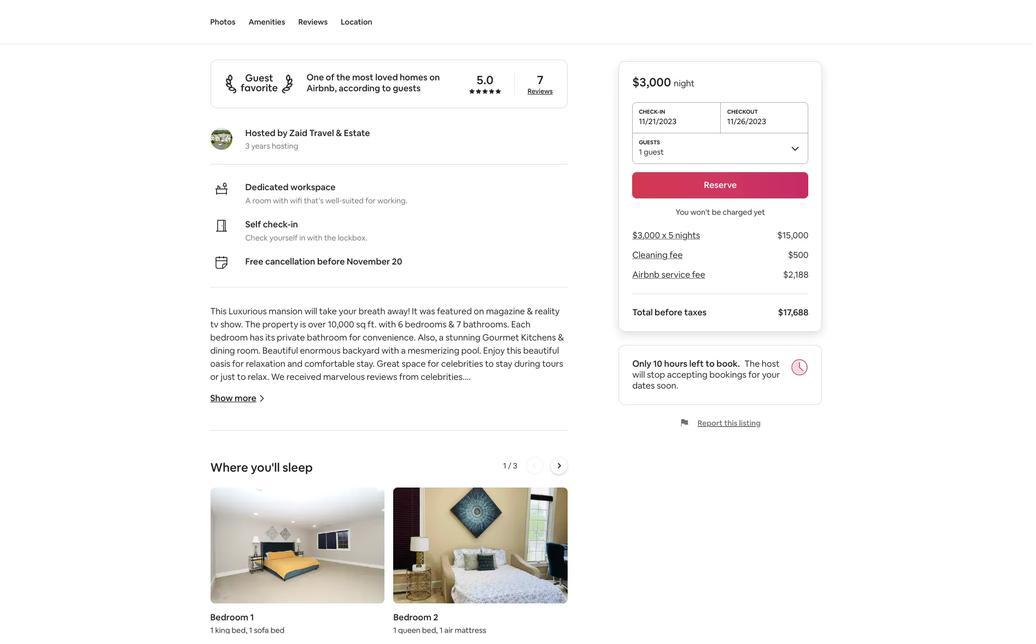 Task type: vqa. For each thing, say whether or not it's contained in the screenshot.
$3,000 night
yes



Task type: describe. For each thing, give the bounding box(es) containing it.
sq
[[356, 319, 366, 331]]

1 vertical spatial fee
[[693, 269, 706, 281]]

travel
[[309, 128, 334, 139]]

for inside the entrance of the property will take your breath away. the 20 ft high ceiling living room is exceptionally beautiful. french door leads out to the deck and pool. the outside view of the pool and backyard is the perfect touch to your stay. each bedroom has its on-suite bathrooms. karaoke machine for entertainment. fun activities and games are available such as ping-pong table, air hockey, foosball, bounce house and so much more. thanks.
[[330, 450, 341, 462]]

away.
[[395, 411, 417, 422]]

left
[[690, 358, 704, 370]]

by inside hosted by zaid travel & estate 3 years hosting
[[278, 128, 288, 139]]

mesmerizing
[[408, 345, 460, 357]]

table,
[[285, 463, 308, 475]]

total before taxes
[[633, 307, 707, 318]]

7 reviews
[[528, 72, 553, 95]]

to right just
[[237, 372, 246, 383]]

amenities button
[[249, 0, 285, 44]]

1 / 3
[[503, 461, 518, 471]]

0 horizontal spatial before
[[317, 256, 345, 268]]

host profile picture image
[[210, 128, 232, 150]]

basement
[[228, 555, 268, 567]]

homes
[[400, 72, 428, 83]]

working.
[[378, 196, 408, 206]]

during
[[515, 358, 541, 370]]

$3,000 for $3,000 night
[[633, 74, 672, 90]]

this luxurious mansion will take your breath away! it was featured on magazine & reality tv show. the property is over 10,000 sq ft. with 6 bedrooms & 7 bathrooms. each bedroom has its private bathroom for convenience. also, a stunning gourmet kitchens & dining room. beautiful enormous backyard with a mesmerizing pool. enjoy this beautiful oasis for relaxation and comfortable stay. great space for celebrities to stay during tours or just to relax. we received marvelous reviews from celebrities.
[[210, 306, 566, 383]]

only
[[633, 358, 652, 370]]

1 inside button
[[250, 613, 254, 624]]

to down out
[[383, 437, 392, 449]]

has right it
[[434, 542, 448, 554]]

location
[[341, 17, 372, 27]]

room inside the entrance of the property will take your breath away. the 20 ft high ceiling living room is exceptionally beautiful. french door leads out to the deck and pool. the outside view of the pool and backyard is the perfect touch to your stay. each bedroom has its on-suite bathrooms. karaoke machine for entertainment. fun activities and games are available such as ping-pong table, air hockey, foosball, bounce house and so much more. thanks.
[[527, 411, 549, 422]]

you won't be charged yet
[[676, 207, 766, 217]]

where
[[210, 460, 248, 476]]

1 horizontal spatial reviews
[[528, 87, 553, 95]]

0 horizontal spatial entrance
[[330, 569, 366, 580]]

owner
[[383, 542, 408, 554]]

basement
[[210, 569, 251, 580]]

to inside one of the most loved homes on airbnb, according to guests
[[382, 83, 391, 94]]

perfect
[[325, 437, 356, 449]]

for inside dedicated workspace a room with wifi that's well-suited for working.
[[366, 196, 376, 206]]

dining
[[210, 345, 235, 357]]

bedroom 2 button
[[394, 488, 568, 635]]

with down convenience.
[[382, 345, 399, 357]]

we
[[271, 372, 285, 383]]

have
[[478, 555, 497, 567]]

x
[[662, 230, 667, 241]]

thanks. inside the guest unit is occupied by the property owner and it has a separate entrance and exit. the basement unit is occupied with tenant and the guest does not have access. basement unit has a separate entrance and exit. thanks.
[[404, 569, 435, 580]]

this
[[210, 306, 227, 317]]

bounce
[[394, 463, 424, 475]]

of for entrance
[[248, 411, 257, 422]]

dedicated workspace a room with wifi that's well-suited for working.
[[245, 182, 408, 206]]

your inside this luxurious mansion will take your breath away! it was featured on magazine & reality tv show. the property is over 10,000 sq ft. with 6 bedrooms & 7 bathrooms. each bedroom has its private bathroom for convenience. also, a stunning gourmet kitchens & dining room. beautiful enormous backyard with a mesmerizing pool. enjoy this beautiful oasis for relaxation and comfortable stay. great space for celebrities to stay during tours or just to relax. we received marvelous reviews from celebrities.
[[339, 306, 357, 317]]

dedicated
[[245, 182, 289, 193]]

1 horizontal spatial before
[[655, 307, 683, 318]]

pool. inside this luxurious mansion will take your breath away! it was featured on magazine & reality tv show. the property is over 10,000 sq ft. with 6 bedrooms & 7 bathrooms. each bedroom has its private bathroom for convenience. also, a stunning gourmet kitchens & dining room. beautiful enormous backyard with a mesmerizing pool. enjoy this beautiful oasis for relaxation and comfortable stay. great space for celebrities to stay during tours or just to relax. we received marvelous reviews from celebrities.
[[462, 345, 482, 357]]

loved
[[375, 72, 398, 83]]

oasis
[[210, 358, 230, 370]]

thanks. inside the entrance of the property will take your breath away. the 20 ft high ceiling living room is exceptionally beautiful. french door leads out to the deck and pool. the outside view of the pool and backyard is the perfect touch to your stay. each bedroom has its on-suite bathrooms. karaoke machine for entertainment. fun activities and games are available such as ping-pong table, air hockey, foosball, bounce house and so much more. thanks.
[[531, 463, 561, 475]]

more.
[[505, 463, 529, 475]]

take inside this luxurious mansion will take your breath away! it was featured on magazine & reality tv show. the property is over 10,000 sq ft. with 6 bedrooms & 7 bathrooms. each bedroom has its private bathroom for convenience. also, a stunning gourmet kitchens & dining room. beautiful enormous backyard with a mesmerizing pool. enjoy this beautiful oasis for relaxation and comfortable stay. great space for celebrities to stay during tours or just to relax. we received marvelous reviews from celebrities.
[[319, 306, 337, 317]]

will inside the entrance of the property will take your breath away. the 20 ft high ceiling living room is exceptionally beautiful. french door leads out to the deck and pool. the outside view of the pool and backyard is the perfect touch to your stay. each bedroom has its on-suite bathrooms. karaoke machine for entertainment. fun activities and games are available such as ping-pong table, air hockey, foosball, bounce house and so much more. thanks.
[[312, 411, 325, 422]]

it
[[412, 306, 418, 317]]

your inside 'the host will stop accepting bookings for your dates soon.'
[[763, 369, 780, 381]]

stay. inside the entrance of the property will take your breath away. the 20 ft high ceiling living room is exceptionally beautiful. french door leads out to the deck and pool. the outside view of the pool and backyard is the perfect touch to your stay. each bedroom has its on-suite bathrooms. karaoke machine for entertainment. fun activities and games are available such as ping-pong table, air hockey, foosball, bounce house and so much more. thanks.
[[414, 437, 432, 449]]

0 vertical spatial great
[[294, 14, 326, 30]]

this inside this luxurious mansion will take your breath away! it was featured on magazine & reality tv show. the property is over 10,000 sq ft. with 6 bedrooms & 7 bathrooms. each bedroom has its private bathroom for convenience. also, a stunning gourmet kitchens & dining room. beautiful enormous backyard with a mesmerizing pool. enjoy this beautiful oasis for relaxation and comfortable stay. great space for celebrities to stay during tours or just to relax. we received marvelous reviews from celebrities.
[[507, 345, 522, 357]]

10
[[654, 358, 663, 370]]

book.
[[717, 358, 740, 370]]

room inside dedicated workspace a room with wifi that's well-suited for working.
[[253, 196, 271, 206]]

each inside the entrance of the property will take your breath away. the 20 ft high ceiling living room is exceptionally beautiful. french door leads out to the deck and pool. the outside view of the pool and backyard is the perfect touch to your stay. each bedroom has its on-suite bathrooms. karaoke machine for entertainment. fun activities and games are available such as ping-pong table, air hockey, foosball, bounce house and so much more. thanks.
[[434, 437, 453, 449]]

3 inside hosted by zaid travel & estate 3 years hosting
[[245, 141, 250, 151]]

check
[[245, 233, 268, 243]]

are
[[506, 450, 519, 462]]

is inside this luxurious mansion will take your breath away! it was featured on magazine & reality tv show. the property is over 10,000 sq ft. with 6 bedrooms & 7 bathrooms. each bedroom has its private bathroom for convenience. also, a stunning gourmet kitchens & dining room. beautiful enormous backyard with a mesmerizing pool. enjoy this beautiful oasis for relaxation and comfortable stay. great space for celebrities to stay during tours or just to relax. we received marvelous reviews from celebrities.
[[300, 319, 306, 331]]

$3,000 x 5 nights button
[[633, 230, 700, 241]]

amenities
[[249, 17, 285, 27]]

marvelous
[[323, 372, 365, 383]]

2 vertical spatial guest
[[416, 555, 439, 567]]

much
[[481, 463, 503, 475]]

/
[[508, 461, 512, 471]]

1 horizontal spatial this
[[725, 419, 738, 428]]

to right left
[[706, 358, 715, 370]]

0 vertical spatial occupied
[[278, 542, 316, 554]]

the inside 'the host will stop accepting bookings for your dates soon.'
[[745, 358, 760, 370]]

exceptionally
[[210, 424, 264, 436]]

& right kitchens
[[558, 332, 564, 344]]

2 vertical spatial of
[[552, 424, 560, 436]]

guest for the
[[228, 542, 251, 554]]

with inside dedicated workspace a room with wifi that's well-suited for working.
[[273, 196, 288, 206]]

falls,
[[329, 14, 356, 30]]

$500
[[788, 250, 809, 261]]

guests
[[393, 83, 421, 94]]

cancellation
[[265, 256, 315, 268]]

stay. inside this luxurious mansion will take your breath away! it was featured on magazine & reality tv show. the property is over 10,000 sq ft. with 6 bedrooms & 7 bathrooms. each bedroom has its private bathroom for convenience. also, a stunning gourmet kitchens & dining room. beautiful enormous backyard with a mesmerizing pool. enjoy this beautiful oasis for relaxation and comfortable stay. great space for celebrities to stay during tours or just to relax. we received marvelous reviews from celebrities.
[[357, 358, 375, 370]]

in for home
[[281, 14, 291, 30]]

relaxation
[[246, 358, 286, 370]]

the inside this luxurious mansion will take your breath away! it was featured on magazine & reality tv show. the property is over 10,000 sq ft. with 6 bedrooms & 7 bathrooms. each bedroom has its private bathroom for convenience. also, a stunning gourmet kitchens & dining room. beautiful enormous backyard with a mesmerizing pool. enjoy this beautiful oasis for relaxation and comfortable stay. great space for celebrities to stay during tours or just to relax. we received marvelous reviews from celebrities.
[[245, 319, 261, 331]]

stay
[[496, 358, 513, 370]]

7 inside the '7 reviews'
[[537, 72, 544, 87]]

will inside 'the host will stop accepting bookings for your dates soon.'
[[633, 369, 645, 381]]

5
[[669, 230, 674, 241]]

2 vertical spatial in
[[300, 233, 306, 243]]

each inside this luxurious mansion will take your breath away! it was featured on magazine & reality tv show. the property is over 10,000 sq ft. with 6 bedrooms & 7 bathrooms. each bedroom has its private bathroom for convenience. also, a stunning gourmet kitchens & dining room. beautiful enormous backyard with a mesmerizing pool. enjoy this beautiful oasis for relaxation and comfortable stay. great space for celebrities to stay during tours or just to relax. we received marvelous reviews from celebrities.
[[512, 319, 531, 331]]

entire home in great falls, virginia
[[210, 14, 402, 30]]

cleaning
[[633, 250, 668, 261]]

virginia
[[359, 14, 402, 30]]

1 vertical spatial unit
[[270, 555, 286, 567]]

with left 6
[[379, 319, 396, 331]]

hosted
[[245, 128, 276, 139]]

$15,000
[[778, 230, 809, 241]]

pong
[[262, 463, 284, 475]]

bedroom inside the entrance of the property will take your breath away. the 20 ft high ceiling living room is exceptionally beautiful. french door leads out to the deck and pool. the outside view of the pool and backyard is the perfect touch to your stay. each bedroom has its on-suite bathrooms. karaoke machine for entertainment. fun activities and games are available such as ping-pong table, air hockey, foosball, bounce house and so much more. thanks.
[[455, 437, 493, 449]]

zaid
[[290, 128, 308, 139]]

on inside one of the most loved homes on airbnb, according to guests
[[430, 72, 440, 83]]

guest for 1
[[644, 147, 664, 157]]

backyard inside this luxurious mansion will take your breath away! it was featured on magazine & reality tv show. the property is over 10,000 sq ft. with 6 bedrooms & 7 bathrooms. each bedroom has its private bathroom for convenience. also, a stunning gourmet kitchens & dining room. beautiful enormous backyard with a mesmerizing pool. enjoy this beautiful oasis for relaxation and comfortable stay. great space for celebrities to stay during tours or just to relax. we received marvelous reviews from celebrities.
[[343, 345, 380, 357]]

1 horizontal spatial exit.
[[549, 542, 566, 554]]

activities
[[422, 450, 458, 462]]

service
[[662, 269, 691, 281]]

suited
[[342, 196, 364, 206]]

report this listing
[[698, 419, 761, 428]]

bedrooms
[[405, 319, 447, 331]]

relax.
[[248, 372, 269, 383]]

7 inside this luxurious mansion will take your breath away! it was featured on magazine & reality tv show. the property is over 10,000 sq ft. with 6 bedrooms & 7 bathrooms. each bedroom has its private bathroom for convenience. also, a stunning gourmet kitchens & dining room. beautiful enormous backyard with a mesmerizing pool. enjoy this beautiful oasis for relaxation and comfortable stay. great space for celebrities to stay during tours or just to relax. we received marvelous reviews from celebrities.
[[457, 319, 461, 331]]

entire
[[210, 14, 244, 30]]

property inside this luxurious mansion will take your breath away! it was featured on magazine & reality tv show. the property is over 10,000 sq ft. with 6 bedrooms & 7 bathrooms. each bedroom has its private bathroom for convenience. also, a stunning gourmet kitchens & dining room. beautiful enormous backyard with a mesmerizing pool. enjoy this beautiful oasis for relaxation and comfortable stay. great space for celebrities to stay during tours or just to relax. we received marvelous reviews from celebrities.
[[262, 319, 298, 331]]

self
[[245, 219, 261, 230]]

airbnb
[[633, 269, 660, 281]]

report
[[698, 419, 723, 428]]

bathroom
[[307, 332, 347, 344]]

2 vertical spatial unit
[[253, 569, 268, 580]]

its inside the entrance of the property will take your breath away. the 20 ft high ceiling living room is exceptionally beautiful. french door leads out to the deck and pool. the outside view of the pool and backyard is the perfect touch to your stay. each bedroom has its on-suite bathrooms. karaoke machine for entertainment. fun activities and games are available such as ping-pong table, air hockey, foosball, bounce house and so much more. thanks.
[[510, 437, 520, 449]]

nights
[[676, 230, 700, 241]]

or
[[210, 372, 219, 383]]

photos button
[[210, 0, 236, 44]]

1 for 1 guest
[[639, 147, 642, 157]]



Task type: locate. For each thing, give the bounding box(es) containing it.
& down featured
[[449, 319, 455, 331]]

1 down basement
[[250, 613, 254, 624]]

has inside this luxurious mansion will take your breath away! it was featured on magazine & reality tv show. the property is over 10,000 sq ft. with 6 bedrooms & 7 bathrooms. each bedroom has its private bathroom for convenience. also, a stunning gourmet kitchens & dining room. beautiful enormous backyard with a mesmerizing pool. enjoy this beautiful oasis for relaxation and comfortable stay. great space for celebrities to stay during tours or just to relax. we received marvelous reviews from celebrities.
[[250, 332, 264, 344]]

0 vertical spatial 7
[[537, 72, 544, 87]]

backyard down the beautiful.
[[263, 437, 300, 449]]

total
[[633, 307, 653, 318]]

of right view
[[552, 424, 560, 436]]

convenience.
[[363, 332, 416, 344]]

will up over
[[305, 306, 317, 317]]

a
[[439, 332, 444, 344], [401, 345, 406, 357], [450, 542, 455, 554], [286, 569, 290, 580]]

0 horizontal spatial stay.
[[357, 358, 375, 370]]

for right suited
[[366, 196, 376, 206]]

0 vertical spatial bathrooms.
[[463, 319, 510, 331]]

away!
[[388, 306, 410, 317]]

house
[[426, 463, 451, 475]]

0 horizontal spatial backyard
[[263, 437, 300, 449]]

games
[[477, 450, 504, 462]]

1 vertical spatial entrance
[[330, 569, 366, 580]]

guest inside 1 guest popup button
[[644, 147, 664, 157]]

will
[[305, 306, 317, 317], [633, 369, 645, 381], [312, 411, 325, 422]]

0 vertical spatial breath
[[359, 306, 386, 317]]

1 down 11/21/2023
[[639, 147, 642, 157]]

backyard down sq
[[343, 345, 380, 357]]

0 vertical spatial on
[[430, 72, 440, 83]]

thanks.
[[531, 463, 561, 475], [404, 569, 435, 580]]

airbnb service fee button
[[633, 269, 706, 281]]

touch
[[358, 437, 381, 449]]

a
[[245, 196, 251, 206]]

to right out
[[395, 424, 404, 436]]

has up games
[[495, 437, 508, 449]]

will up french
[[312, 411, 325, 422]]

6
[[398, 319, 403, 331]]

take up over
[[319, 306, 337, 317]]

received
[[287, 372, 321, 383]]

property down mansion
[[262, 319, 298, 331]]

before down lockbox.
[[317, 256, 345, 268]]

the inside one of the most loved homes on airbnb, according to guests
[[337, 72, 350, 83]]

0 vertical spatial entrance
[[494, 542, 530, 554]]

thanks. down it
[[404, 569, 435, 580]]

so
[[470, 463, 479, 475]]

according
[[339, 83, 380, 94]]

home
[[246, 14, 279, 30]]

1 horizontal spatial separate
[[457, 542, 492, 554]]

1 horizontal spatial guest
[[416, 555, 439, 567]]

10,000
[[328, 319, 354, 331]]

property up the beautiful.
[[274, 411, 310, 422]]

of inside one of the most loved homes on airbnb, according to guests
[[326, 72, 335, 83]]

1 bedroom from the left
[[210, 613, 249, 624]]

1 vertical spatial 20
[[436, 411, 447, 422]]

0 vertical spatial bedroom
[[210, 332, 248, 344]]

to down enjoy
[[485, 358, 494, 370]]

tours
[[543, 358, 564, 370]]

0 vertical spatial unit
[[253, 542, 268, 554]]

bedroom down basement
[[210, 613, 249, 624]]

20 left ft
[[436, 411, 447, 422]]

0 horizontal spatial thanks.
[[404, 569, 435, 580]]

has inside the entrance of the property will take your breath away. the 20 ft high ceiling living room is exceptionally beautiful. french door leads out to the deck and pool. the outside view of the pool and backyard is the perfect touch to your stay. each bedroom has its on-suite bathrooms. karaoke machine for entertainment. fun activities and games are available such as ping-pong table, air hockey, foosball, bounce house and so much more. thanks.
[[495, 437, 508, 449]]

fee
[[670, 250, 683, 261], [693, 269, 706, 281]]

1 horizontal spatial bedroom
[[455, 437, 493, 449]]

ceiling
[[477, 411, 503, 422]]

breath up ft.
[[359, 306, 386, 317]]

enormous
[[300, 345, 341, 357]]

$3,000 x 5 nights
[[633, 230, 700, 241]]

for up hockey,
[[330, 450, 341, 462]]

0 vertical spatial 3
[[245, 141, 250, 151]]

3 inside where you'll sleep region
[[513, 461, 518, 471]]

1 $3,000 from the top
[[633, 74, 672, 90]]

suite
[[535, 437, 555, 449]]

machine
[[293, 450, 328, 462]]

0 horizontal spatial 7
[[457, 319, 461, 331]]

pool
[[226, 437, 244, 449]]

1 horizontal spatial room
[[527, 411, 549, 422]]

1 vertical spatial 1
[[503, 461, 507, 471]]

celebrities.
[[421, 372, 465, 383]]

such
[[210, 463, 229, 475]]

in right yourself
[[300, 233, 306, 243]]

unit right the basement
[[270, 555, 286, 567]]

1 vertical spatial occupied
[[295, 555, 333, 567]]

1 vertical spatial property
[[274, 411, 310, 422]]

bedroom 1
[[210, 613, 254, 624]]

sleep
[[283, 460, 313, 476]]

beautiful.
[[266, 424, 304, 436]]

0 horizontal spatial separate
[[292, 569, 328, 580]]

20 right november
[[392, 256, 402, 268]]

you
[[676, 207, 689, 217]]

bathrooms. inside this luxurious mansion will take your breath away! it was featured on magazine & reality tv show. the property is over 10,000 sq ft. with 6 bedrooms & 7 bathrooms. each bedroom has its private bathroom for convenience. also, a stunning gourmet kitchens & dining room. beautiful enormous backyard with a mesmerizing pool. enjoy this beautiful oasis for relaxation and comfortable stay. great space for celebrities to stay during tours or just to relax. we received marvelous reviews from celebrities.
[[463, 319, 510, 331]]

backyard inside the entrance of the property will take your breath away. the 20 ft high ceiling living room is exceptionally beautiful. french door leads out to the deck and pool. the outside view of the pool and backyard is the perfect touch to your stay. each bedroom has its on-suite bathrooms. karaoke machine for entertainment. fun activities and games are available such as ping-pong table, air hockey, foosball, bounce house and so much more. thanks.
[[263, 437, 300, 449]]

1 vertical spatial pool.
[[460, 424, 480, 436]]

in up yourself
[[291, 219, 298, 230]]

for left host
[[749, 369, 761, 381]]

november
[[347, 256, 390, 268]]

great inside this luxurious mansion will take your breath away! it was featured on magazine & reality tv show. the property is over 10,000 sq ft. with 6 bedrooms & 7 bathrooms. each bedroom has its private bathroom for convenience. also, a stunning gourmet kitchens & dining room. beautiful enormous backyard with a mesmerizing pool. enjoy this beautiful oasis for relaxation and comfortable stay. great space for celebrities to stay during tours or just to relax. we received marvelous reviews from celebrities.
[[377, 358, 400, 370]]

0 vertical spatial separate
[[457, 542, 492, 554]]

its
[[266, 332, 275, 344], [510, 437, 520, 449]]

available
[[521, 450, 556, 462]]

$3,000 left "x"
[[633, 230, 661, 241]]

1 horizontal spatial 20
[[436, 411, 447, 422]]

door
[[335, 424, 354, 436]]

1 horizontal spatial each
[[512, 319, 531, 331]]

0 horizontal spatial reviews
[[299, 17, 328, 27]]

$2,188
[[784, 269, 809, 281]]

1 vertical spatial room
[[527, 411, 549, 422]]

1 vertical spatial exit.
[[385, 569, 402, 580]]

with up free cancellation before november 20
[[307, 233, 323, 243]]

bedroom
[[210, 613, 249, 624], [394, 613, 432, 624]]

bedroom for bedroom 2
[[394, 613, 432, 624]]

1 vertical spatial $3,000
[[633, 230, 661, 241]]

0 vertical spatial each
[[512, 319, 531, 331]]

with inside the guest unit is occupied by the property owner and it has a separate entrance and exit. the basement unit is occupied with tenant and the guest does not have access. basement unit has a separate entrance and exit. thanks.
[[335, 555, 353, 567]]

for down sq
[[349, 332, 361, 344]]

bathrooms. down pool
[[210, 450, 257, 462]]

for
[[366, 196, 376, 206], [349, 332, 361, 344], [232, 358, 244, 370], [428, 358, 440, 370], [749, 369, 761, 381], [330, 450, 341, 462]]

thanks. down available
[[531, 463, 561, 475]]

0 horizontal spatial 20
[[392, 256, 402, 268]]

kitchens
[[521, 332, 556, 344]]

where you'll sleep region
[[206, 457, 572, 635]]

0 horizontal spatial each
[[434, 437, 453, 449]]

1 vertical spatial bedroom
[[455, 437, 493, 449]]

great up reviews
[[377, 358, 400, 370]]

0 vertical spatial fee
[[670, 250, 683, 261]]

breath inside this luxurious mansion will take your breath away! it was featured on magazine & reality tv show. the property is over 10,000 sq ft. with 6 bedrooms & 7 bathrooms. each bedroom has its private bathroom for convenience. also, a stunning gourmet kitchens & dining room. beautiful enormous backyard with a mesmerizing pool. enjoy this beautiful oasis for relaxation and comfortable stay. great space for celebrities to stay during tours or just to relax. we received marvelous reviews from celebrities.
[[359, 306, 386, 317]]

reserve
[[704, 179, 737, 191]]

0 vertical spatial 20
[[392, 256, 402, 268]]

0 vertical spatial room
[[253, 196, 271, 206]]

1 vertical spatial by
[[317, 542, 327, 554]]

0 vertical spatial property
[[262, 319, 298, 331]]

free cancellation before november 20
[[245, 256, 402, 268]]

before right total on the right
[[655, 307, 683, 318]]

it
[[427, 542, 433, 554]]

$17,688
[[779, 307, 809, 318]]

for inside 'the host will stop accepting bookings for your dates soon.'
[[749, 369, 761, 381]]

1 vertical spatial on
[[474, 306, 484, 317]]

take inside the entrance of the property will take your breath away. the 20 ft high ceiling living room is exceptionally beautiful. french door leads out to the deck and pool. the outside view of the pool and backyard is the perfect touch to your stay. each bedroom has its on-suite bathrooms. karaoke machine for entertainment. fun activities and games are available such as ping-pong table, air hockey, foosball, bounce house and so much more. thanks.
[[327, 411, 344, 422]]

0 horizontal spatial exit.
[[385, 569, 402, 580]]

3 right /
[[513, 461, 518, 471]]

20 inside the entrance of the property will take your breath away. the 20 ft high ceiling living room is exceptionally beautiful. french door leads out to the deck and pool. the outside view of the pool and backyard is the perfect touch to your stay. each bedroom has its on-suite bathrooms. karaoke machine for entertainment. fun activities and games are available such as ping-pong table, air hockey, foosball, bounce house and so much more. thanks.
[[436, 411, 447, 422]]

0 vertical spatial before
[[317, 256, 345, 268]]

show more button
[[210, 393, 265, 404]]

11/26/2023
[[728, 117, 767, 126]]

bedroom for bedroom 1
[[210, 613, 249, 624]]

french
[[305, 424, 333, 436]]

0 vertical spatial will
[[305, 306, 317, 317]]

view
[[531, 424, 550, 436]]

0 horizontal spatial bedroom
[[210, 332, 248, 344]]

guest up the basement
[[228, 542, 251, 554]]

space
[[402, 358, 426, 370]]

stay. down deck
[[414, 437, 432, 449]]

guest
[[644, 147, 664, 157], [228, 542, 251, 554], [416, 555, 439, 567]]

1 vertical spatial great
[[377, 358, 400, 370]]

hours
[[665, 358, 688, 370]]

pool. inside the entrance of the property will take your breath away. the 20 ft high ceiling living room is exceptionally beautiful. french door leads out to the deck and pool. the outside view of the pool and backyard is the perfect touch to your stay. each bedroom has its on-suite bathrooms. karaoke machine for entertainment. fun activities and games are available such as ping-pong table, air hockey, foosball, bounce house and so much more. thanks.
[[460, 424, 480, 436]]

its down outside
[[510, 437, 520, 449]]

1 horizontal spatial backyard
[[343, 345, 380, 357]]

1 vertical spatial 7
[[457, 319, 461, 331]]

1 guest button
[[633, 133, 809, 164]]

of right the one in the top of the page
[[326, 72, 335, 83]]

celebrities
[[441, 358, 483, 370]]

0 horizontal spatial on
[[430, 72, 440, 83]]

0 vertical spatial exit.
[[549, 542, 566, 554]]

hosted by zaid travel & estate 3 years hosting
[[245, 128, 370, 151]]

airbnb,
[[307, 83, 337, 94]]

was
[[420, 306, 435, 317]]

guest down 11/21/2023
[[644, 147, 664, 157]]

this left listing
[[725, 419, 738, 428]]

on right homes
[[430, 72, 440, 83]]

2 horizontal spatial of
[[552, 424, 560, 436]]

with
[[273, 196, 288, 206], [307, 233, 323, 243], [379, 319, 396, 331], [382, 345, 399, 357], [335, 555, 353, 567]]

entrance down tenant
[[330, 569, 366, 580]]

of for one
[[326, 72, 335, 83]]

0 vertical spatial $3,000
[[633, 74, 672, 90]]

1 horizontal spatial bedroom
[[394, 613, 432, 624]]

0 vertical spatial in
[[281, 14, 291, 30]]

2 vertical spatial will
[[312, 411, 325, 422]]

1 horizontal spatial 1
[[503, 461, 507, 471]]

0 vertical spatial by
[[278, 128, 288, 139]]

luxurious
[[229, 306, 267, 317]]

0 horizontal spatial 3
[[245, 141, 250, 151]]

1 horizontal spatial 7
[[537, 72, 544, 87]]

pool. down stunning
[[462, 345, 482, 357]]

0 horizontal spatial great
[[294, 14, 326, 30]]

1 vertical spatial reviews
[[528, 87, 553, 95]]

mansion
[[269, 306, 303, 317]]

$3,000 for $3,000 x 5 nights
[[633, 230, 661, 241]]

stay.
[[357, 358, 375, 370], [414, 437, 432, 449]]

breath up out
[[366, 411, 393, 422]]

2 vertical spatial 1
[[250, 613, 254, 624]]

& right travel
[[336, 128, 342, 139]]

your up '10,000'
[[339, 306, 357, 317]]

with left wifi
[[273, 196, 288, 206]]

night
[[674, 78, 695, 89]]

in right home
[[281, 14, 291, 30]]

with left tenant
[[335, 555, 353, 567]]

1 horizontal spatial great
[[377, 358, 400, 370]]

of down more
[[248, 411, 257, 422]]

its up beautiful
[[266, 332, 275, 344]]

0 horizontal spatial bedroom
[[210, 613, 249, 624]]

on right featured
[[474, 306, 484, 317]]

your up fun in the left bottom of the page
[[394, 437, 412, 449]]

occupied
[[278, 542, 316, 554], [295, 555, 333, 567]]

bedroom left the 2
[[394, 613, 432, 624]]

1 vertical spatial each
[[434, 437, 453, 449]]

bathrooms. up gourmet
[[463, 319, 510, 331]]

fee up service
[[670, 250, 683, 261]]

1 vertical spatial guest
[[228, 542, 251, 554]]

will inside this luxurious mansion will take your breath away! it was featured on magazine & reality tv show. the property is over 10,000 sq ft. with 6 bedrooms & 7 bathrooms. each bedroom has its private bathroom for convenience. also, a stunning gourmet kitchens & dining room. beautiful enormous backyard with a mesmerizing pool. enjoy this beautiful oasis for relaxation and comfortable stay. great space for celebrities to stay during tours or just to relax. we received marvelous reviews from celebrities.
[[305, 306, 317, 317]]

also,
[[418, 332, 437, 344]]

has right basement
[[270, 569, 284, 580]]

1 vertical spatial bathrooms.
[[210, 450, 257, 462]]

1 for 1 / 3
[[503, 461, 507, 471]]

each up activities
[[434, 437, 453, 449]]

unit down the basement
[[253, 569, 268, 580]]

foosball,
[[357, 463, 392, 475]]

$3,000 night
[[633, 74, 695, 90]]

this
[[507, 345, 522, 357], [725, 419, 738, 428]]

featured
[[437, 306, 472, 317]]

2 horizontal spatial guest
[[644, 147, 664, 157]]

1 horizontal spatial on
[[474, 306, 484, 317]]

property up tenant
[[345, 542, 381, 554]]

bedroom up games
[[455, 437, 493, 449]]

stay. up reviews
[[357, 358, 375, 370]]

reality
[[535, 306, 560, 317]]

1 vertical spatial in
[[291, 219, 298, 230]]

$3,000 left night
[[633, 74, 672, 90]]

property inside the guest unit is occupied by the property owner and it has a separate entrance and exit. the basement unit is occupied with tenant and the guest does not have access. basement unit has a separate entrance and exit. thanks.
[[345, 542, 381, 554]]

1 horizontal spatial entrance
[[494, 542, 530, 554]]

free
[[245, 256, 264, 268]]

2 bedroom from the left
[[394, 613, 432, 624]]

guest down it
[[416, 555, 439, 567]]

enjoy
[[484, 345, 505, 357]]

1 left /
[[503, 461, 507, 471]]

1 vertical spatial its
[[510, 437, 520, 449]]

years
[[251, 141, 270, 151]]

soon.
[[657, 380, 679, 392]]

1 horizontal spatial by
[[317, 542, 327, 554]]

room right 'a'
[[253, 196, 271, 206]]

bedroom 3: king bed for the guests to enjoy with attached bathroom image
[[210, 488, 385, 604], [210, 488, 385, 604]]

its inside this luxurious mansion will take your breath away! it was featured on magazine & reality tv show. the property is over 10,000 sq ft. with 6 bedrooms & 7 bathrooms. each bedroom has its private bathroom for convenience. also, a stunning gourmet kitchens & dining room. beautiful enormous backyard with a mesmerizing pool. enjoy this beautiful oasis for relaxation and comfortable stay. great space for celebrities to stay during tours or just to relax. we received marvelous reviews from celebrities.
[[266, 332, 275, 344]]

and inside this luxurious mansion will take your breath away! it was featured on magazine & reality tv show. the property is over 10,000 sq ft. with 6 bedrooms & 7 bathrooms. each bedroom has its private bathroom for convenience. also, a stunning gourmet kitchens & dining room. beautiful enormous backyard with a mesmerizing pool. enjoy this beautiful oasis for relaxation and comfortable stay. great space for celebrities to stay during tours or just to relax. we received marvelous reviews from celebrities.
[[288, 358, 303, 370]]

1 vertical spatial take
[[327, 411, 344, 422]]

entrance up the access.
[[494, 542, 530, 554]]

breath inside the entrance of the property will take your breath away. the 20 ft high ceiling living room is exceptionally beautiful. french door leads out to the deck and pool. the outside view of the pool and backyard is the perfect touch to your stay. each bedroom has its on-suite bathrooms. karaoke machine for entertainment. fun activities and games are available such as ping-pong table, air hockey, foosball, bounce house and so much more. thanks.
[[366, 411, 393, 422]]

this up stay
[[507, 345, 522, 357]]

great left falls,
[[294, 14, 326, 30]]

reviews button
[[299, 0, 328, 44]]

1 vertical spatial this
[[725, 419, 738, 428]]

entertainment.
[[343, 450, 404, 462]]

on-
[[522, 437, 535, 449]]

0 vertical spatial stay.
[[357, 358, 375, 370]]

unit up the basement
[[253, 542, 268, 554]]

2 $3,000 from the top
[[633, 230, 661, 241]]

bedroom inside this luxurious mansion will take your breath away! it was featured on magazine & reality tv show. the property is over 10,000 sq ft. with 6 bedrooms & 7 bathrooms. each bedroom has its private bathroom for convenience. also, a stunning gourmet kitchens & dining room. beautiful enormous backyard with a mesmerizing pool. enjoy this beautiful oasis for relaxation and comfortable stay. great space for celebrities to stay during tours or just to relax. we received marvelous reviews from celebrities.
[[210, 332, 248, 344]]

pool. down 'high' at the left of the page
[[460, 424, 480, 436]]

to left guests
[[382, 83, 391, 94]]

cleaning fee button
[[633, 250, 683, 261]]

bookings
[[710, 369, 747, 381]]

your up door
[[346, 411, 364, 422]]

2 vertical spatial property
[[345, 542, 381, 554]]

for up just
[[232, 358, 244, 370]]

one
[[307, 72, 324, 83]]

& left reality at the right
[[527, 306, 533, 317]]

0 horizontal spatial its
[[266, 332, 275, 344]]

by
[[278, 128, 288, 139], [317, 542, 327, 554]]

ping-
[[242, 463, 262, 475]]

take up door
[[327, 411, 344, 422]]

fee right service
[[693, 269, 706, 281]]

in for check-
[[291, 219, 298, 230]]

1 vertical spatial backyard
[[263, 437, 300, 449]]

3 left years
[[245, 141, 250, 151]]

bedroom down the show.
[[210, 332, 248, 344]]

check-
[[263, 219, 291, 230]]

1 vertical spatial stay.
[[414, 437, 432, 449]]

the guest unit is occupied by the property owner and it has a separate entrance and exit. the basement unit is occupied with tenant and the guest does not have access. basement unit has a separate entrance and exit. thanks.
[[210, 542, 566, 580]]

show
[[210, 393, 233, 404]]

with inside self check-in check yourself in with the lockbox.
[[307, 233, 323, 243]]

in
[[281, 14, 291, 30], [291, 219, 298, 230], [300, 233, 306, 243]]

property inside the entrance of the property will take your breath away. the 20 ft high ceiling living room is exceptionally beautiful. french door leads out to the deck and pool. the outside view of the pool and backyard is the perfect touch to your stay. each bedroom has its on-suite bathrooms. karaoke machine for entertainment. fun activities and games are available such as ping-pong table, air hockey, foosball, bounce house and so much more. thanks.
[[274, 411, 310, 422]]

0 vertical spatial this
[[507, 345, 522, 357]]

1 horizontal spatial 3
[[513, 461, 518, 471]]

has up the room.
[[250, 332, 264, 344]]

by inside the guest unit is occupied by the property owner and it has a separate entrance and exit. the basement unit is occupied with tenant and the guest does not have access. basement unit has a separate entrance and exit. thanks.
[[317, 542, 327, 554]]

1 vertical spatial will
[[633, 369, 645, 381]]

access.
[[499, 555, 528, 567]]

1 horizontal spatial fee
[[693, 269, 706, 281]]

2 horizontal spatial 1
[[639, 147, 642, 157]]

1 inside popup button
[[639, 147, 642, 157]]

1 horizontal spatial stay.
[[414, 437, 432, 449]]

will left "stop" at the right bottom of the page
[[633, 369, 645, 381]]

room up view
[[527, 411, 549, 422]]

0 vertical spatial of
[[326, 72, 335, 83]]

& inside hosted by zaid travel & estate 3 years hosting
[[336, 128, 342, 139]]

on inside this luxurious mansion will take your breath away! it was featured on magazine & reality tv show. the property is over 10,000 sq ft. with 6 bedrooms & 7 bathrooms. each bedroom has its private bathroom for convenience. also, a stunning gourmet kitchens & dining room. beautiful enormous backyard with a mesmerizing pool. enjoy this beautiful oasis for relaxation and comfortable stay. great space for celebrities to stay during tours or just to relax. we received marvelous reviews from celebrities.
[[474, 306, 484, 317]]

0 horizontal spatial this
[[507, 345, 522, 357]]

the inside self check-in check yourself in with the lockbox.
[[324, 233, 336, 243]]

show more
[[210, 393, 257, 404]]

bedroom 2 image
[[394, 488, 568, 604], [394, 488, 568, 604]]

your right bookings
[[763, 369, 780, 381]]

for down mesmerizing
[[428, 358, 440, 370]]

1 vertical spatial separate
[[292, 569, 328, 580]]

1 vertical spatial breath
[[366, 411, 393, 422]]

0 vertical spatial reviews
[[299, 17, 328, 27]]

0 horizontal spatial by
[[278, 128, 288, 139]]

each down the magazine
[[512, 319, 531, 331]]

bathrooms. inside the entrance of the property will take your breath away. the 20 ft high ceiling living room is exceptionally beautiful. french door leads out to the deck and pool. the outside view of the pool and backyard is the perfect touch to your stay. each bedroom has its on-suite bathrooms. karaoke machine for entertainment. fun activities and games are available such as ping-pong table, air hockey, foosball, bounce house and so much more. thanks.
[[210, 450, 257, 462]]



